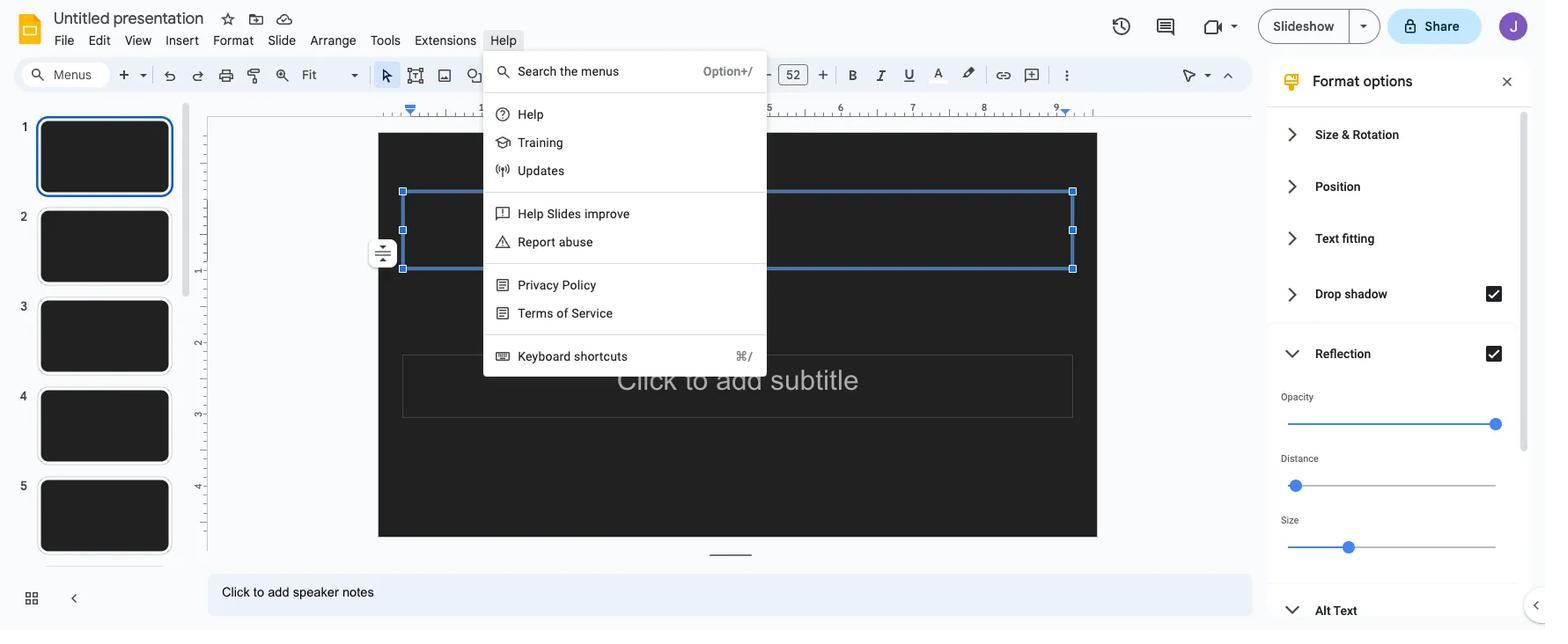 Task type: describe. For each thing, give the bounding box(es) containing it.
shadow
[[1345, 287, 1388, 301]]

training t element
[[518, 136, 569, 150]]

rivacy
[[526, 278, 559, 292]]

p rivacy policy
[[518, 278, 596, 292]]

Star checkbox
[[216, 7, 240, 32]]

size slider
[[1281, 527, 1503, 567]]

opacity slider
[[1281, 403, 1503, 444]]

updates u element
[[518, 164, 570, 178]]

0 vertical spatial text
[[1316, 231, 1340, 245]]

option+/
[[703, 64, 753, 78]]

of
[[557, 306, 568, 321]]

arrange
[[310, 33, 357, 48]]

report a buse
[[518, 235, 593, 249]]

rotation
[[1353, 127, 1400, 141]]

drop shadow tab
[[1267, 264, 1517, 324]]

search the menus m element
[[518, 64, 625, 78]]

share
[[1425, 18, 1460, 34]]

pdates
[[526, 164, 565, 178]]

help for help
[[491, 33, 517, 48]]

h
[[518, 107, 527, 122]]

service
[[572, 306, 613, 321]]

file
[[55, 33, 75, 48]]

Font size field
[[778, 64, 815, 90]]

position tab
[[1267, 160, 1517, 212]]

insert menu item
[[159, 30, 206, 51]]

drop shadow
[[1316, 287, 1388, 301]]

buse
[[566, 235, 593, 249]]

shortcuts
[[574, 350, 628, 364]]

help slides improve r element
[[518, 207, 635, 221]]

t
[[518, 136, 525, 150]]

imp
[[585, 207, 606, 221]]

a
[[559, 235, 566, 249]]

edit menu item
[[82, 30, 118, 51]]

mode and view toolbar
[[1176, 57, 1243, 92]]

1 vertical spatial text
[[1334, 604, 1358, 618]]

keyboard shortcuts k element
[[518, 350, 633, 364]]

distance
[[1281, 454, 1319, 465]]

help for help slides imp r ove
[[518, 207, 544, 221]]

help menu item
[[484, 30, 524, 51]]

help h element
[[518, 107, 549, 122]]

presentation options image
[[1360, 25, 1367, 28]]

search
[[518, 64, 557, 78]]

eyboard
[[526, 350, 571, 364]]

highlight color image
[[959, 63, 978, 84]]

p
[[518, 278, 526, 292]]

view
[[125, 33, 152, 48]]

Toggle shadow checkbox
[[1477, 277, 1512, 312]]

privacy policy p element
[[518, 278, 602, 292]]

format options
[[1313, 73, 1413, 91]]

t raining
[[518, 136, 564, 150]]

help slides imp r ove
[[518, 207, 630, 221]]

size for size
[[1281, 515, 1299, 527]]

toggle shadow image
[[1477, 277, 1512, 312]]

size & rotation tab
[[1267, 108, 1517, 160]]

Rename text field
[[48, 7, 214, 28]]



Task type: vqa. For each thing, say whether or not it's contained in the screenshot.


Task type: locate. For each thing, give the bounding box(es) containing it.
edit
[[89, 33, 111, 48]]

1 vertical spatial help
[[518, 207, 544, 221]]

0 horizontal spatial help
[[491, 33, 517, 48]]

⌘slash element
[[714, 348, 753, 365]]

1 horizontal spatial size
[[1316, 127, 1339, 141]]

menu bar
[[48, 23, 524, 52]]

term
[[518, 306, 547, 321]]

elp
[[527, 107, 544, 122]]

alt text tab
[[1267, 585, 1517, 631]]

left margin image
[[380, 103, 416, 116]]

extensions menu item
[[408, 30, 484, 51]]

size left &
[[1316, 127, 1339, 141]]

size inside size & rotation tab
[[1316, 127, 1339, 141]]

distance slider
[[1281, 465, 1503, 505]]

size & rotation
[[1316, 127, 1400, 141]]

k eyboard shortcuts
[[518, 350, 628, 364]]

h elp
[[518, 107, 544, 122]]

slide
[[268, 33, 296, 48]]

right margin image
[[1061, 103, 1097, 116]]

position
[[1316, 179, 1361, 193]]

help
[[491, 33, 517, 48], [518, 207, 544, 221]]

format left options
[[1313, 73, 1360, 91]]

&
[[1342, 127, 1350, 141]]

alt
[[1316, 604, 1331, 618]]

tools
[[371, 33, 401, 48]]

format options section
[[1267, 57, 1531, 631]]

1 horizontal spatial help
[[518, 207, 544, 221]]

slides
[[547, 207, 581, 221]]

format menu item
[[206, 30, 261, 51]]

text right alt
[[1334, 604, 1358, 618]]

0 horizontal spatial size
[[1281, 515, 1299, 527]]

policy
[[562, 278, 596, 292]]

report abuse a element
[[518, 235, 598, 249]]

report
[[518, 235, 556, 249]]

slideshow
[[1274, 18, 1335, 34]]

s
[[547, 306, 554, 321]]

help right extensions menu item
[[491, 33, 517, 48]]

arrange menu item
[[303, 30, 364, 51]]

alt text
[[1316, 604, 1358, 618]]

0 vertical spatial format
[[213, 33, 254, 48]]

format for format options
[[1313, 73, 1360, 91]]

enus
[[592, 64, 620, 78]]

r
[[606, 207, 610, 221]]

terms of service s element
[[518, 306, 618, 321]]

share button
[[1387, 9, 1482, 44]]

1 horizontal spatial format
[[1313, 73, 1360, 91]]

format inside section
[[1313, 73, 1360, 91]]

menu inside the 'format options' application
[[460, 0, 767, 377]]

options
[[1364, 73, 1413, 91]]

opacity
[[1281, 392, 1314, 403]]

size
[[1316, 127, 1339, 141], [1281, 515, 1299, 527]]

format
[[213, 33, 254, 48], [1313, 73, 1360, 91]]

help up report
[[518, 207, 544, 221]]

term s of service
[[518, 306, 613, 321]]

1 vertical spatial size
[[1281, 515, 1299, 527]]

reflection tab
[[1267, 324, 1517, 384]]

text fitting
[[1316, 231, 1375, 245]]

drop
[[1316, 287, 1342, 301]]

u
[[518, 164, 526, 178]]

Toggle reflection checkbox
[[1477, 336, 1512, 372]]

help inside menu item
[[491, 33, 517, 48]]

tools menu item
[[364, 30, 408, 51]]

1 vertical spatial format
[[1313, 73, 1360, 91]]

text color image
[[929, 63, 948, 84]]

navigation inside the 'format options' application
[[0, 100, 194, 631]]

text fitting tab
[[1267, 212, 1517, 264]]

text
[[1316, 231, 1340, 245], [1334, 604, 1358, 618]]

new slide with layout image
[[136, 63, 147, 70]]

menu bar inside menu bar "banner"
[[48, 23, 524, 52]]

0 vertical spatial help
[[491, 33, 517, 48]]

raining
[[525, 136, 564, 150]]

Zoom field
[[297, 63, 366, 88]]

menu
[[460, 0, 767, 377]]

search the m enus
[[518, 64, 620, 78]]

format for format
[[213, 33, 254, 48]]

reflection
[[1316, 347, 1372, 361]]

m
[[581, 64, 592, 78]]

option
[[369, 240, 397, 268]]

file menu item
[[48, 30, 82, 51]]

extensions
[[415, 33, 477, 48]]

Font size text field
[[779, 64, 808, 85]]

Menus field
[[22, 63, 110, 87]]

main toolbar
[[109, 62, 1081, 90]]

slide menu item
[[261, 30, 303, 51]]

fitting
[[1343, 231, 1375, 245]]

menu bar banner
[[0, 0, 1546, 631]]

k
[[518, 350, 526, 364]]

Zoom text field
[[299, 63, 349, 87]]

insert image image
[[435, 63, 455, 87]]

size down distance image
[[1281, 515, 1299, 527]]

shape image
[[465, 63, 485, 87]]

menu bar containing file
[[48, 23, 524, 52]]

size image
[[1343, 542, 1355, 554]]

navigation
[[0, 100, 194, 631]]

shrink text on overflow image
[[371, 241, 395, 266]]

0 horizontal spatial format
[[213, 33, 254, 48]]

format down star checkbox
[[213, 33, 254, 48]]

0 vertical spatial size
[[1316, 127, 1339, 141]]

view menu item
[[118, 30, 159, 51]]

format inside menu item
[[213, 33, 254, 48]]

format options application
[[0, 0, 1546, 631]]

option+slash element
[[682, 63, 753, 80]]

u pdates
[[518, 164, 565, 178]]

opacity image
[[1490, 418, 1502, 431]]

menu containing search the
[[460, 0, 767, 377]]

insert
[[166, 33, 199, 48]]

size for size & rotation
[[1316, 127, 1339, 141]]

distance image
[[1290, 480, 1302, 492]]

ove
[[610, 207, 630, 221]]

the
[[560, 64, 578, 78]]

⌘/
[[736, 350, 753, 364]]

slideshow button
[[1259, 9, 1350, 44]]

text left fitting
[[1316, 231, 1340, 245]]



